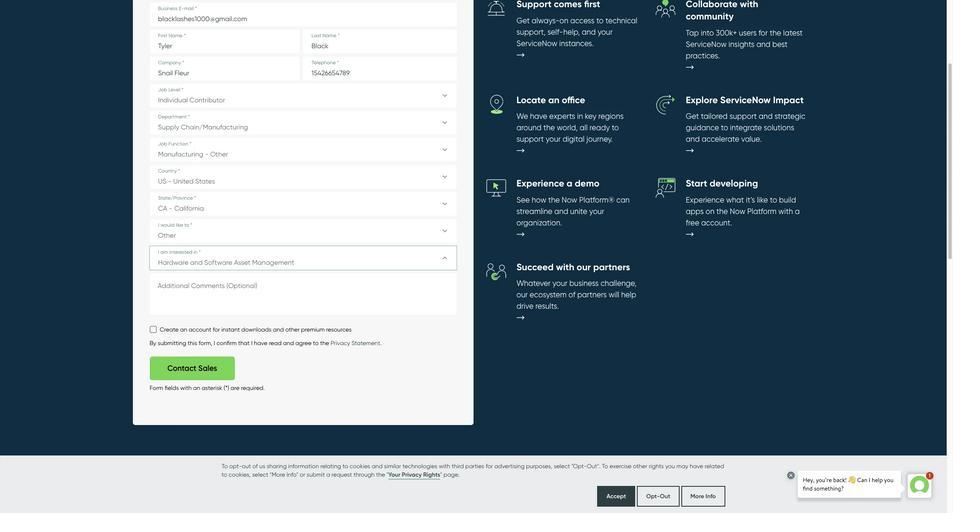Task type: vqa. For each thing, say whether or not it's contained in the screenshot.
"More
yes



Task type: locate. For each thing, give the bounding box(es) containing it.
to inside the "we have experts in key regions around the world, all ready to support your digital journey."
[[612, 123, 619, 132]]

on up help,
[[560, 16, 569, 25]]

2 horizontal spatial an
[[548, 94, 560, 106]]

2 horizontal spatial for
[[759, 28, 768, 37]]

1 horizontal spatial get
[[686, 112, 699, 121]]

confirm
[[217, 340, 237, 347]]

your up ecosystem
[[553, 279, 568, 288]]

around
[[517, 123, 542, 132]]

a down "relating"
[[326, 471, 330, 478]]

1 horizontal spatial now
[[730, 207, 746, 216]]

0 vertical spatial of
[[569, 291, 576, 299]]

the inside to opt-out of us sharing information relating to cookies and similar technologies with third parties for advertising purposes, select "opt-out".  to exercise other rights you may have related to cookies, select "more info" or submit a request through the "
[[376, 471, 385, 478]]

now down what
[[730, 207, 746, 216]]

now inside experience what it's like to build apps on the now platform with a free account.
[[730, 207, 746, 216]]

experience up how
[[517, 178, 565, 189]]

strategic
[[775, 112, 806, 121]]

ready
[[590, 123, 610, 132]]

0 vertical spatial for
[[759, 28, 768, 37]]

1 horizontal spatial have
[[530, 112, 548, 121]]

1 to from the left
[[222, 463, 228, 470]]

of down business
[[569, 291, 576, 299]]

the up the account.
[[717, 207, 728, 216]]

support inside the "we have experts in key regions around the world, all ready to support your digital journey."
[[517, 135, 544, 144]]

support,
[[517, 28, 546, 36]]

an
[[548, 94, 560, 106], [180, 327, 187, 333], [193, 385, 200, 392]]

1 horizontal spatial i
[[251, 340, 253, 347]]

get
[[517, 16, 530, 25], [686, 112, 699, 121]]

0 horizontal spatial a
[[326, 471, 330, 478]]

i
[[214, 340, 215, 347], [251, 340, 253, 347]]

to left cookies, at the left bottom
[[222, 471, 227, 478]]

succeed
[[517, 262, 554, 273]]

1 horizontal spatial experience
[[686, 196, 725, 204]]

(*)
[[224, 385, 229, 392]]

0 horizontal spatial now
[[562, 196, 577, 204]]

on up the account.
[[706, 207, 715, 216]]

1 vertical spatial other
[[633, 463, 648, 470]]

Business E-mail text field
[[150, 3, 457, 26]]

an right create
[[180, 327, 187, 333]]

parties
[[465, 463, 484, 470]]

third
[[452, 463, 464, 470]]

1 horizontal spatial of
[[569, 291, 576, 299]]

cookies,
[[229, 471, 251, 478]]

best
[[773, 40, 788, 49]]

1 horizontal spatial a
[[567, 178, 573, 189]]

experience inside experience what it's like to build apps on the now platform with a free account.
[[686, 196, 725, 204]]

for left instant
[[213, 327, 220, 333]]

your privacy rights link
[[389, 471, 440, 480]]

0 vertical spatial support
[[730, 112, 757, 121]]

servicenow down the into
[[686, 40, 727, 49]]

0 horizontal spatial have
[[254, 340, 268, 347]]

a
[[567, 178, 573, 189], [795, 207, 800, 216], [326, 471, 330, 478]]

1 vertical spatial privacy
[[402, 471, 422, 479]]

" down similar at the bottom of page
[[387, 471, 389, 478]]

get always-on access to technical support, self-help, and your servicenow instances. link
[[486, 0, 639, 71]]

select down us
[[252, 471, 268, 478]]

.
[[380, 340, 382, 347]]

an up experts
[[548, 94, 560, 106]]

1 horizontal spatial an
[[193, 385, 200, 392]]

1 vertical spatial an
[[180, 327, 187, 333]]

to down regions
[[612, 123, 619, 132]]

to up accelerate
[[721, 123, 728, 132]]

experience for experience what it's like to build apps on the now platform with a free account.
[[686, 196, 725, 204]]

1 vertical spatial of
[[253, 463, 258, 470]]

sales
[[198, 364, 217, 374]]

to up request
[[343, 463, 348, 470]]

your privacy rights " page.
[[389, 471, 460, 479]]

1 horizontal spatial to
[[602, 463, 608, 470]]

our
[[577, 262, 591, 273], [517, 291, 528, 299]]

to right like
[[770, 196, 777, 204]]

to inside get always-on access to technical support, self-help, and your servicenow instances.
[[597, 16, 604, 25]]

create an account for instant downloads and other premium resources
[[160, 327, 352, 333]]

instant
[[222, 327, 240, 333]]

guidance
[[686, 123, 719, 132]]

1 horizontal spatial privacy
[[402, 471, 422, 479]]

have down downloads
[[254, 340, 268, 347]]

tap
[[686, 28, 699, 37]]

2 vertical spatial have
[[690, 463, 704, 470]]

1 vertical spatial partners
[[578, 291, 607, 299]]

and
[[582, 28, 596, 36], [757, 40, 771, 49], [759, 112, 773, 121], [686, 135, 700, 144], [555, 207, 569, 216], [273, 327, 284, 333], [283, 340, 294, 347], [372, 463, 383, 470]]

our inside whatever your business challenge, our ecosystem of partners will help drive results.
[[517, 291, 528, 299]]

0 horizontal spatial select
[[252, 471, 268, 478]]

insights
[[729, 40, 755, 49]]

0 vertical spatial get
[[517, 16, 530, 25]]

i right form,
[[214, 340, 215, 347]]

by submitting this form, i confirm that i have read and agree to the privacy statement .
[[150, 340, 382, 347]]

0 horizontal spatial to
[[222, 463, 228, 470]]

partners down business
[[578, 291, 607, 299]]

"
[[387, 471, 389, 478], [440, 471, 442, 478]]

" left page.
[[440, 471, 442, 478]]

0 vertical spatial an
[[548, 94, 560, 106]]

0 vertical spatial on
[[560, 16, 569, 25]]

asterisk
[[202, 385, 222, 392]]

other
[[285, 327, 300, 333], [633, 463, 648, 470]]

your down platform® at the top of page
[[589, 207, 604, 216]]

0 horizontal spatial "
[[387, 471, 389, 478]]

experience up apps
[[686, 196, 725, 204]]

regions
[[599, 112, 624, 121]]

the left your
[[376, 471, 385, 478]]

1 vertical spatial have
[[254, 340, 268, 347]]

the right how
[[548, 196, 560, 204]]

whatever
[[517, 279, 551, 288]]

to right access
[[597, 16, 604, 25]]

experience what it's like to build apps on the now platform with a free account.
[[686, 196, 800, 227]]

we have experts in key regions around the world, all ready to support your digital journey.
[[517, 112, 624, 144]]

with up page.
[[439, 463, 450, 470]]

now up unite
[[562, 196, 577, 204]]

None text field
[[150, 274, 457, 315]]

0 horizontal spatial our
[[517, 291, 528, 299]]

we
[[517, 112, 528, 121]]

to left the opt-
[[222, 463, 228, 470]]

2 vertical spatial a
[[326, 471, 330, 478]]

an for create
[[180, 327, 187, 333]]

0 horizontal spatial on
[[560, 16, 569, 25]]

1 vertical spatial for
[[213, 327, 220, 333]]

and left best
[[757, 40, 771, 49]]

all
[[580, 123, 588, 132]]

0 horizontal spatial i
[[214, 340, 215, 347]]

in
[[577, 112, 583, 121]]

0 vertical spatial privacy
[[331, 340, 350, 347]]

0 horizontal spatial an
[[180, 327, 187, 333]]

on inside experience what it's like to build apps on the now platform with a free account.
[[706, 207, 715, 216]]

the inside experience what it's like to build apps on the now platform with a free account.
[[717, 207, 728, 216]]

0 horizontal spatial get
[[517, 16, 530, 25]]

get inside get always-on access to technical support, self-help, and your servicenow instances.
[[517, 16, 530, 25]]

and left similar at the bottom of page
[[372, 463, 383, 470]]

0 vertical spatial our
[[577, 262, 591, 273]]

a down build
[[795, 207, 800, 216]]

our up drive
[[517, 291, 528, 299]]

2 horizontal spatial have
[[690, 463, 704, 470]]

1 vertical spatial experience
[[686, 196, 725, 204]]

your down technical
[[598, 28, 613, 36]]

on inside get always-on access to technical support, self-help, and your servicenow instances.
[[560, 16, 569, 25]]

0 horizontal spatial privacy
[[331, 340, 350, 347]]

for right users
[[759, 28, 768, 37]]

Last Name text field
[[303, 30, 457, 54]]

to
[[597, 16, 604, 25], [612, 123, 619, 132], [721, 123, 728, 132], [770, 196, 777, 204], [313, 340, 319, 347], [343, 463, 348, 470], [222, 471, 227, 478]]

privacy down technologies
[[402, 471, 422, 479]]

" inside 'your privacy rights " page.'
[[440, 471, 442, 478]]

have inside the "we have experts in key regions around the world, all ready to support your digital journey."
[[530, 112, 548, 121]]

into
[[701, 28, 714, 37]]

"opt-
[[572, 463, 587, 470]]

to right the agree
[[313, 340, 319, 347]]

1 horizontal spatial on
[[706, 207, 715, 216]]

the up best
[[770, 28, 782, 37]]

2 vertical spatial for
[[486, 463, 493, 470]]

and inside see how the now platform® can streamline and unite your organization.
[[555, 207, 569, 216]]

1 horizontal spatial support
[[730, 112, 757, 121]]

other left "rights"
[[633, 463, 648, 470]]

have up around
[[530, 112, 548, 121]]

i right that
[[251, 340, 253, 347]]

latest
[[783, 28, 803, 37]]

the down premium on the bottom
[[320, 340, 329, 347]]

privacy down "resources" on the bottom of page
[[331, 340, 350, 347]]

an left the asterisk
[[193, 385, 200, 392]]

have
[[530, 112, 548, 121], [254, 340, 268, 347], [690, 463, 704, 470]]

0 horizontal spatial experience
[[517, 178, 565, 189]]

on
[[560, 16, 569, 25], [706, 207, 715, 216]]

1 horizontal spatial other
[[633, 463, 648, 470]]

to right out".
[[602, 463, 608, 470]]

1 horizontal spatial "
[[440, 471, 442, 478]]

the inside tap into 300k+ users for the latest servicenow insights and best practices.
[[770, 28, 782, 37]]

1 vertical spatial a
[[795, 207, 800, 216]]

experience a demo
[[517, 178, 600, 189]]

page.
[[444, 471, 460, 478]]

start developing
[[686, 178, 758, 189]]

0 horizontal spatial other
[[285, 327, 300, 333]]

with down build
[[779, 207, 793, 216]]

an for locate
[[548, 94, 560, 106]]

experience
[[517, 178, 565, 189], [686, 196, 725, 204]]

premium
[[301, 327, 325, 333]]

0 vertical spatial now
[[562, 196, 577, 204]]

your inside get always-on access to technical support, self-help, and your servicenow instances.
[[598, 28, 613, 36]]

our up business
[[577, 262, 591, 273]]

like
[[757, 196, 768, 204]]

1 vertical spatial support
[[517, 135, 544, 144]]

platform
[[748, 207, 777, 216]]

your down world,
[[546, 135, 561, 144]]

and left unite
[[555, 207, 569, 216]]

read
[[269, 340, 282, 347]]

you
[[666, 463, 675, 470]]

0 horizontal spatial of
[[253, 463, 258, 470]]

see
[[517, 196, 530, 204]]

digital
[[563, 135, 585, 144]]

succeed with our partners
[[517, 262, 630, 273]]

0 horizontal spatial for
[[213, 327, 220, 333]]

and down access
[[582, 28, 596, 36]]

the
[[770, 28, 782, 37], [544, 123, 555, 132], [548, 196, 560, 204], [717, 207, 728, 216], [320, 340, 329, 347], [376, 471, 385, 478]]

a left demo
[[567, 178, 573, 189]]

1 vertical spatial on
[[706, 207, 715, 216]]

support down around
[[517, 135, 544, 144]]

2 horizontal spatial a
[[795, 207, 800, 216]]

of left us
[[253, 463, 258, 470]]

select left "opt- on the bottom right of page
[[554, 463, 570, 470]]

the inside the "we have experts in key regions around the world, all ready to support your digital journey."
[[544, 123, 555, 132]]

with right fields
[[180, 385, 192, 392]]

1 vertical spatial now
[[730, 207, 746, 216]]

the inside see how the now platform® can streamline and unite your organization.
[[548, 196, 560, 204]]

Company text field
[[150, 57, 300, 81]]

the down experts
[[544, 123, 555, 132]]

cookies
[[350, 463, 370, 470]]

get for get tailored support and strategic guidance to integrate solutions and accelerate value.
[[686, 112, 699, 121]]

1 vertical spatial our
[[517, 291, 528, 299]]

purposes,
[[526, 463, 553, 470]]

of inside to opt-out of us sharing information relating to cookies and similar technologies with third parties for advertising purposes, select "opt-out".  to exercise other rights you may have related to cookies, select "more info" or submit a request through the "
[[253, 463, 258, 470]]

0 vertical spatial experience
[[517, 178, 565, 189]]

with up users
[[740, 0, 759, 10]]

have right the may
[[690, 463, 704, 470]]

partners up challenge,
[[593, 262, 630, 273]]

for right parties
[[486, 463, 493, 470]]

support up integrate
[[730, 112, 757, 121]]

tailored
[[701, 112, 728, 121]]

servicenow
[[517, 39, 558, 48], [686, 40, 727, 49], [720, 94, 771, 106]]

get up guidance
[[686, 112, 699, 121]]

users
[[739, 28, 757, 37]]

more info
[[691, 493, 716, 500]]

your inside see how the now platform® can streamline and unite your organization.
[[589, 207, 604, 216]]

1 horizontal spatial our
[[577, 262, 591, 273]]

for
[[759, 28, 768, 37], [213, 327, 220, 333], [486, 463, 493, 470]]

submitting
[[158, 340, 186, 347]]

related
[[705, 463, 724, 470]]

office
[[562, 94, 585, 106]]

1 " from the left
[[387, 471, 389, 478]]

what
[[726, 196, 744, 204]]

your
[[389, 471, 401, 479]]

privacy statement link
[[331, 340, 380, 347]]

experience for experience a demo
[[517, 178, 565, 189]]

2 " from the left
[[440, 471, 442, 478]]

drive
[[517, 302, 534, 311]]

will
[[609, 291, 619, 299]]

2 to from the left
[[602, 463, 608, 470]]

get inside get tailored support and strategic guidance to integrate solutions and accelerate value.
[[686, 112, 699, 121]]

technologies
[[403, 463, 438, 470]]

1 horizontal spatial select
[[554, 463, 570, 470]]

for inside to opt-out of us sharing information relating to cookies and similar technologies with third parties for advertising purposes, select "opt-out".  to exercise other rights you may have related to cookies, select "more info" or submit a request through the "
[[486, 463, 493, 470]]

0 horizontal spatial support
[[517, 135, 544, 144]]

1 vertical spatial get
[[686, 112, 699, 121]]

other up the agree
[[285, 327, 300, 333]]

collaborate
[[686, 0, 738, 10]]

information
[[288, 463, 319, 470]]

1 horizontal spatial for
[[486, 463, 493, 470]]

0 vertical spatial have
[[530, 112, 548, 121]]

to
[[222, 463, 228, 470], [602, 463, 608, 470]]

ecosystem
[[530, 291, 567, 299]]

a inside experience what it's like to build apps on the now platform with a free account.
[[795, 207, 800, 216]]

get up support, on the top right
[[517, 16, 530, 25]]

servicenow down support, on the top right
[[517, 39, 558, 48]]



Task type: describe. For each thing, give the bounding box(es) containing it.
self-
[[548, 28, 563, 36]]

statement
[[352, 340, 380, 347]]

and right read
[[283, 340, 294, 347]]

business
[[570, 279, 599, 288]]

contact
[[167, 364, 196, 374]]

more
[[691, 493, 704, 500]]

for inside tap into 300k+ users for the latest servicenow insights and best practices.
[[759, 28, 768, 37]]

out
[[242, 463, 251, 470]]

platform®
[[579, 196, 615, 204]]

and inside tap into 300k+ users for the latest servicenow insights and best practices.
[[757, 40, 771, 49]]

through
[[354, 471, 375, 478]]

out".
[[587, 463, 601, 470]]

0 vertical spatial partners
[[593, 262, 630, 273]]

get tailored support and strategic guidance to integrate solutions and accelerate value.
[[686, 112, 806, 144]]

opt-out
[[647, 493, 671, 500]]

technical
[[606, 16, 638, 25]]

help
[[621, 291, 636, 299]]

and down guidance
[[686, 135, 700, 144]]

resources
[[326, 327, 352, 333]]

practices.
[[686, 51, 720, 60]]

required.
[[241, 385, 265, 392]]

that
[[238, 340, 250, 347]]

experts
[[549, 112, 575, 121]]

how
[[532, 196, 547, 204]]

always-
[[532, 16, 560, 25]]

instances.
[[560, 39, 594, 48]]

developing
[[710, 178, 758, 189]]

unite
[[570, 207, 588, 216]]

get for get always-on access to technical support, self-help, and your servicenow instances.
[[517, 16, 530, 25]]

accept button
[[597, 486, 636, 507]]

"more
[[270, 471, 285, 478]]

your inside whatever your business challenge, our ecosystem of partners will help drive results.
[[553, 279, 568, 288]]

explore
[[686, 94, 718, 106]]

servicenow up get tailored support and strategic guidance to integrate solutions and accelerate value.
[[720, 94, 771, 106]]

contact sales
[[167, 364, 217, 374]]

0 vertical spatial other
[[285, 327, 300, 333]]

key
[[585, 112, 597, 121]]

form,
[[199, 340, 212, 347]]

support inside get tailored support and strategic guidance to integrate solutions and accelerate value.
[[730, 112, 757, 121]]

other inside to opt-out of us sharing information relating to cookies and similar technologies with third parties for advertising purposes, select "opt-out".  to exercise other rights you may have related to cookies, select "more info" or submit a request through the "
[[633, 463, 648, 470]]

submit
[[307, 471, 325, 478]]

partners inside whatever your business challenge, our ecosystem of partners will help drive results.
[[578, 291, 607, 299]]

exercise
[[610, 463, 632, 470]]

1 i from the left
[[214, 340, 215, 347]]

form fields with an asterisk (*) are required.
[[150, 385, 265, 392]]

opt-out button
[[637, 486, 680, 507]]

build
[[779, 196, 796, 204]]

or
[[300, 471, 305, 478]]

servicenow inside tap into 300k+ users for the latest servicenow insights and best practices.
[[686, 40, 727, 49]]

request
[[332, 471, 352, 478]]

get always-on access to technical support, self-help, and your servicenow instances.
[[517, 16, 638, 48]]

journey.
[[587, 135, 613, 144]]

" inside to opt-out of us sharing information relating to cookies and similar technologies with third parties for advertising purposes, select "opt-out".  to exercise other rights you may have related to cookies, select "more info" or submit a request through the "
[[387, 471, 389, 478]]

to inside get tailored support and strategic guidance to integrate solutions and accelerate value.
[[721, 123, 728, 132]]

to inside experience what it's like to build apps on the now platform with a free account.
[[770, 196, 777, 204]]

us
[[259, 463, 265, 470]]

2 i from the left
[[251, 340, 253, 347]]

and up read
[[273, 327, 284, 333]]

now inside see how the now platform® can streamline and unite your organization.
[[562, 196, 577, 204]]

to opt-out of us sharing information relating to cookies and similar technologies with third parties for advertising purposes, select "opt-out".  to exercise other rights you may have related to cookies, select "more info" or submit a request through the "
[[222, 463, 724, 478]]

free
[[686, 218, 700, 227]]

with inside to opt-out of us sharing information relating to cookies and similar technologies with third parties for advertising purposes, select "opt-out".  to exercise other rights you may have related to cookies, select "more info" or submit a request through the "
[[439, 463, 450, 470]]

solutions
[[764, 123, 795, 132]]

organization.
[[517, 218, 562, 227]]

streamline
[[517, 207, 553, 216]]

and up the solutions
[[759, 112, 773, 121]]

integrate
[[730, 123, 762, 132]]

and inside to opt-out of us sharing information relating to cookies and similar technologies with third parties for advertising purposes, select "opt-out".  to exercise other rights you may have related to cookies, select "more info" or submit a request through the "
[[372, 463, 383, 470]]

have inside to opt-out of us sharing information relating to cookies and similar technologies with third parties for advertising purposes, select "opt-out".  to exercise other rights you may have related to cookies, select "more info" or submit a request through the "
[[690, 463, 704, 470]]

accept
[[607, 493, 626, 500]]

First Name text field
[[150, 30, 300, 54]]

demo
[[575, 178, 600, 189]]

with inside experience what it's like to build apps on the now platform with a free account.
[[779, 207, 793, 216]]

create
[[160, 327, 179, 333]]

are
[[231, 385, 240, 392]]

similar
[[384, 463, 401, 470]]

collaborate with community
[[686, 0, 759, 22]]

with inside collaborate with community
[[740, 0, 759, 10]]

impact
[[773, 94, 804, 106]]

Telephone telephone field
[[303, 57, 457, 81]]

0 vertical spatial a
[[567, 178, 573, 189]]

with up business
[[556, 262, 575, 273]]

your inside the "we have experts in key regions around the world, all ready to support your digital journey."
[[546, 135, 561, 144]]

a inside to opt-out of us sharing information relating to cookies and similar technologies with third parties for advertising purposes, select "opt-out".  to exercise other rights you may have related to cookies, select "more info" or submit a request through the "
[[326, 471, 330, 478]]

may
[[677, 463, 689, 470]]

out
[[660, 493, 671, 500]]

servicenow inside get always-on access to technical support, self-help, and your servicenow instances.
[[517, 39, 558, 48]]

results.
[[536, 302, 559, 311]]

more info button
[[681, 486, 725, 507]]

value.
[[742, 135, 762, 144]]

1 vertical spatial select
[[252, 471, 268, 478]]

and inside get always-on access to technical support, self-help, and your servicenow instances.
[[582, 28, 596, 36]]

apps
[[686, 207, 704, 216]]

start
[[686, 178, 708, 189]]

it's
[[746, 196, 755, 204]]

this
[[188, 340, 197, 347]]

world,
[[557, 123, 578, 132]]

sharing
[[267, 463, 287, 470]]

challenge,
[[601, 279, 637, 288]]

fields
[[165, 385, 179, 392]]

300k+
[[716, 28, 737, 37]]

rights
[[649, 463, 664, 470]]

account
[[189, 327, 211, 333]]

2 vertical spatial an
[[193, 385, 200, 392]]

opt-
[[229, 463, 242, 470]]

opt-
[[647, 493, 660, 500]]

0 vertical spatial select
[[554, 463, 570, 470]]

of inside whatever your business challenge, our ecosystem of partners will help drive results.
[[569, 291, 576, 299]]



